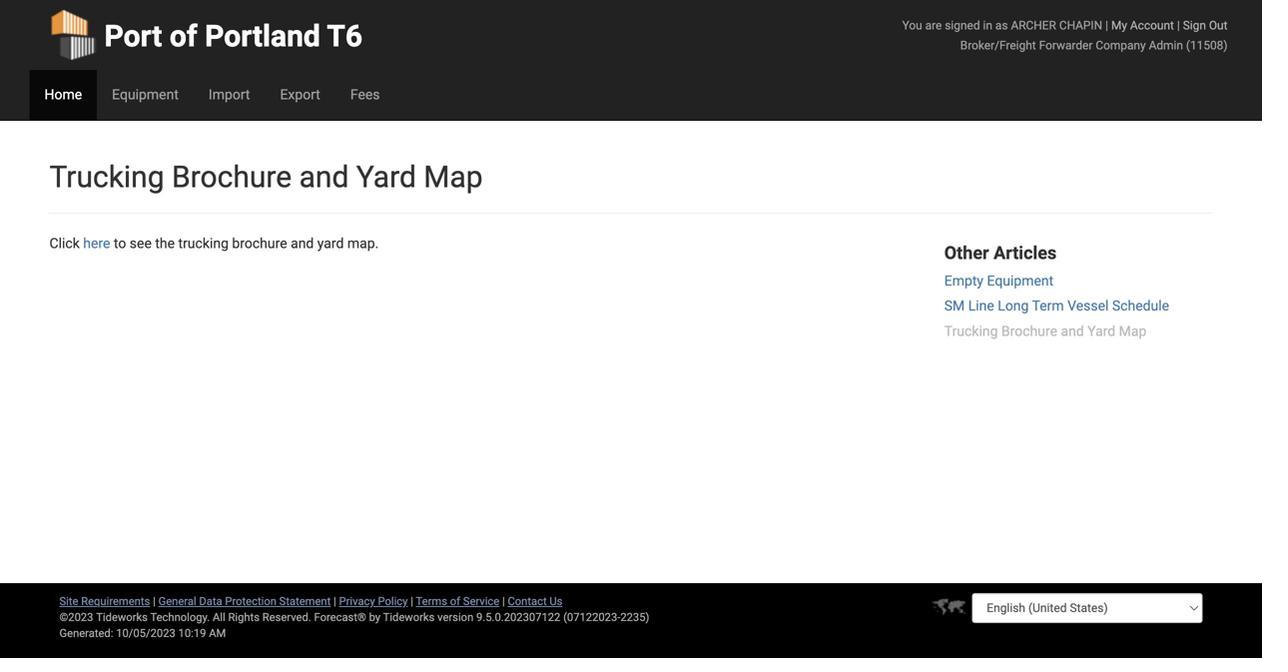 Task type: locate. For each thing, give the bounding box(es) containing it.
1 horizontal spatial of
[[450, 595, 461, 608]]

map
[[424, 159, 483, 195], [1119, 323, 1147, 340]]

technology.
[[150, 611, 210, 624]]

fees
[[350, 86, 380, 103]]

port
[[104, 18, 162, 54]]

articles
[[994, 243, 1057, 264]]

us
[[550, 595, 563, 608]]

click here to see the trucking brochure and yard map. other articles empty equipment sm line long term vessel schedule trucking brochure and yard map
[[49, 235, 1170, 340]]

10/05/2023
[[116, 627, 176, 640]]

of
[[170, 18, 197, 54], [450, 595, 461, 608]]

map.
[[347, 235, 379, 252]]

1 vertical spatial equipment
[[987, 272, 1054, 289]]

1 horizontal spatial brochure
[[1002, 323, 1058, 340]]

0 horizontal spatial trucking
[[49, 159, 164, 195]]

statement
[[279, 595, 331, 608]]

home
[[44, 86, 82, 103]]

0 horizontal spatial brochure
[[172, 159, 292, 195]]

to
[[114, 235, 126, 252]]

my account link
[[1112, 18, 1175, 32]]

vessel
[[1068, 298, 1109, 314]]

tideworks
[[383, 611, 435, 624]]

1 vertical spatial yard
[[1088, 323, 1116, 340]]

0 vertical spatial of
[[170, 18, 197, 54]]

of inside site requirements | general data protection statement | privacy policy | terms of service | contact us ©2023 tideworks technology. all rights reserved. forecast® by tideworks version 9.5.0.202307122 (07122023-2235) generated: 10/05/2023 10:19 am
[[450, 595, 461, 608]]

|
[[1106, 18, 1109, 32], [1178, 18, 1180, 32], [153, 595, 156, 608], [334, 595, 336, 608], [411, 595, 414, 608], [502, 595, 505, 608]]

1 horizontal spatial equipment
[[987, 272, 1054, 289]]

1 vertical spatial map
[[1119, 323, 1147, 340]]

1 vertical spatial of
[[450, 595, 461, 608]]

and down sm line long term vessel schedule link
[[1061, 323, 1084, 340]]

service
[[463, 595, 500, 608]]

equipment down the port
[[112, 86, 179, 103]]

0 vertical spatial and
[[299, 159, 349, 195]]

equipment up long
[[987, 272, 1054, 289]]

you are signed in as archer chapin | my account | sign out broker/freight forwarder company admin (11508)
[[903, 18, 1228, 52]]

trucking up here
[[49, 159, 164, 195]]

yard
[[356, 159, 416, 195], [1088, 323, 1116, 340]]

2235)
[[621, 611, 650, 624]]

trucking inside click here to see the trucking brochure and yard map. other articles empty equipment sm line long term vessel schedule trucking brochure and yard map
[[945, 323, 998, 340]]

import button
[[194, 70, 265, 120]]

general
[[158, 595, 196, 608]]

other
[[945, 243, 990, 264]]

and up 'yard'
[[299, 159, 349, 195]]

0 horizontal spatial equipment
[[112, 86, 179, 103]]

site
[[59, 595, 78, 608]]

terms
[[416, 595, 447, 608]]

1 horizontal spatial map
[[1119, 323, 1147, 340]]

schedule
[[1113, 298, 1170, 314]]

port of portland t6 link
[[49, 0, 363, 70]]

2 vertical spatial and
[[1061, 323, 1084, 340]]

equipment
[[112, 86, 179, 103], [987, 272, 1054, 289]]

long
[[998, 298, 1029, 314]]

policy
[[378, 595, 408, 608]]

trucking down the line
[[945, 323, 998, 340]]

1 horizontal spatial trucking
[[945, 323, 998, 340]]

of right the port
[[170, 18, 197, 54]]

broker/freight
[[961, 38, 1037, 52]]

trucking
[[178, 235, 229, 252]]

equipment inside click here to see the trucking brochure and yard map. other articles empty equipment sm line long term vessel schedule trucking brochure and yard map
[[987, 272, 1054, 289]]

trucking
[[49, 159, 164, 195], [945, 323, 998, 340]]

| left general
[[153, 595, 156, 608]]

t6
[[327, 18, 363, 54]]

brochure
[[172, 159, 292, 195], [1002, 323, 1058, 340]]

1 horizontal spatial yard
[[1088, 323, 1116, 340]]

0 vertical spatial yard
[[356, 159, 416, 195]]

version
[[438, 611, 474, 624]]

0 horizontal spatial of
[[170, 18, 197, 54]]

| left my
[[1106, 18, 1109, 32]]

and
[[299, 159, 349, 195], [291, 235, 314, 252], [1061, 323, 1084, 340]]

and left 'yard'
[[291, 235, 314, 252]]

my
[[1112, 18, 1128, 32]]

yard up the map.
[[356, 159, 416, 195]]

export
[[280, 86, 320, 103]]

0 vertical spatial equipment
[[112, 86, 179, 103]]

1 vertical spatial and
[[291, 235, 314, 252]]

©2023 tideworks
[[59, 611, 148, 624]]

brochure up 'brochure'
[[172, 159, 292, 195]]

sign out link
[[1183, 18, 1228, 32]]

equipment inside dropdown button
[[112, 86, 179, 103]]

brochure inside click here to see the trucking brochure and yard map. other articles empty equipment sm line long term vessel schedule trucking brochure and yard map
[[1002, 323, 1058, 340]]

site requirements link
[[59, 595, 150, 608]]

line
[[969, 298, 995, 314]]

equipment button
[[97, 70, 194, 120]]

privacy
[[339, 595, 375, 608]]

out
[[1209, 18, 1228, 32]]

1 vertical spatial trucking
[[945, 323, 998, 340]]

reserved.
[[262, 611, 311, 624]]

portland
[[205, 18, 320, 54]]

click
[[49, 235, 80, 252]]

brochure down long
[[1002, 323, 1058, 340]]

of up 'version'
[[450, 595, 461, 608]]

1 vertical spatial brochure
[[1002, 323, 1058, 340]]

yard down the 'vessel'
[[1088, 323, 1116, 340]]

0 horizontal spatial map
[[424, 159, 483, 195]]

| up 9.5.0.202307122
[[502, 595, 505, 608]]

privacy policy link
[[339, 595, 408, 608]]



Task type: describe. For each thing, give the bounding box(es) containing it.
brochure
[[232, 235, 287, 252]]

you
[[903, 18, 923, 32]]

(07122023-
[[563, 611, 621, 624]]

admin
[[1149, 38, 1184, 52]]

forecast®
[[314, 611, 366, 624]]

all
[[213, 611, 225, 624]]

| up tideworks
[[411, 595, 414, 608]]

0 horizontal spatial yard
[[356, 159, 416, 195]]

| left sign
[[1178, 18, 1180, 32]]

requirements
[[81, 595, 150, 608]]

term
[[1032, 298, 1064, 314]]

sm
[[945, 298, 965, 314]]

company
[[1096, 38, 1146, 52]]

yard inside click here to see the trucking brochure and yard map. other articles empty equipment sm line long term vessel schedule trucking brochure and yard map
[[1088, 323, 1116, 340]]

general data protection statement link
[[158, 595, 331, 608]]

port of portland t6
[[104, 18, 363, 54]]

10:19
[[178, 627, 206, 640]]

empty equipment link
[[945, 272, 1054, 289]]

generated:
[[59, 627, 113, 640]]

chapin
[[1060, 18, 1103, 32]]

| up 'forecast®'
[[334, 595, 336, 608]]

sm line long term vessel schedule link
[[945, 298, 1170, 314]]

site requirements | general data protection statement | privacy policy | terms of service | contact us ©2023 tideworks technology. all rights reserved. forecast® by tideworks version 9.5.0.202307122 (07122023-2235) generated: 10/05/2023 10:19 am
[[59, 595, 650, 640]]

home button
[[29, 70, 97, 120]]

archer
[[1011, 18, 1057, 32]]

account
[[1131, 18, 1175, 32]]

export button
[[265, 70, 335, 120]]

import
[[209, 86, 250, 103]]

rights
[[228, 611, 260, 624]]

0 vertical spatial brochure
[[172, 159, 292, 195]]

forwarder
[[1039, 38, 1093, 52]]

the
[[155, 235, 175, 252]]

trucking brochure and yard map
[[49, 159, 483, 195]]

fees button
[[335, 70, 395, 120]]

as
[[996, 18, 1008, 32]]

empty
[[945, 272, 984, 289]]

here link
[[83, 235, 110, 252]]

0 vertical spatial map
[[424, 159, 483, 195]]

are
[[926, 18, 942, 32]]

data
[[199, 595, 222, 608]]

protection
[[225, 595, 277, 608]]

see
[[130, 235, 152, 252]]

0 vertical spatial trucking
[[49, 159, 164, 195]]

(11508)
[[1187, 38, 1228, 52]]

terms of service link
[[416, 595, 500, 608]]

of inside port of portland t6 link
[[170, 18, 197, 54]]

in
[[983, 18, 993, 32]]

here
[[83, 235, 110, 252]]

contact
[[508, 595, 547, 608]]

signed
[[945, 18, 980, 32]]

contact us link
[[508, 595, 563, 608]]

am
[[209, 627, 226, 640]]

9.5.0.202307122
[[476, 611, 561, 624]]

by
[[369, 611, 381, 624]]

sign
[[1183, 18, 1207, 32]]

yard
[[317, 235, 344, 252]]

map inside click here to see the trucking brochure and yard map. other articles empty equipment sm line long term vessel schedule trucking brochure and yard map
[[1119, 323, 1147, 340]]



Task type: vqa. For each thing, say whether or not it's contained in the screenshot.
Port of Portland T6
yes



